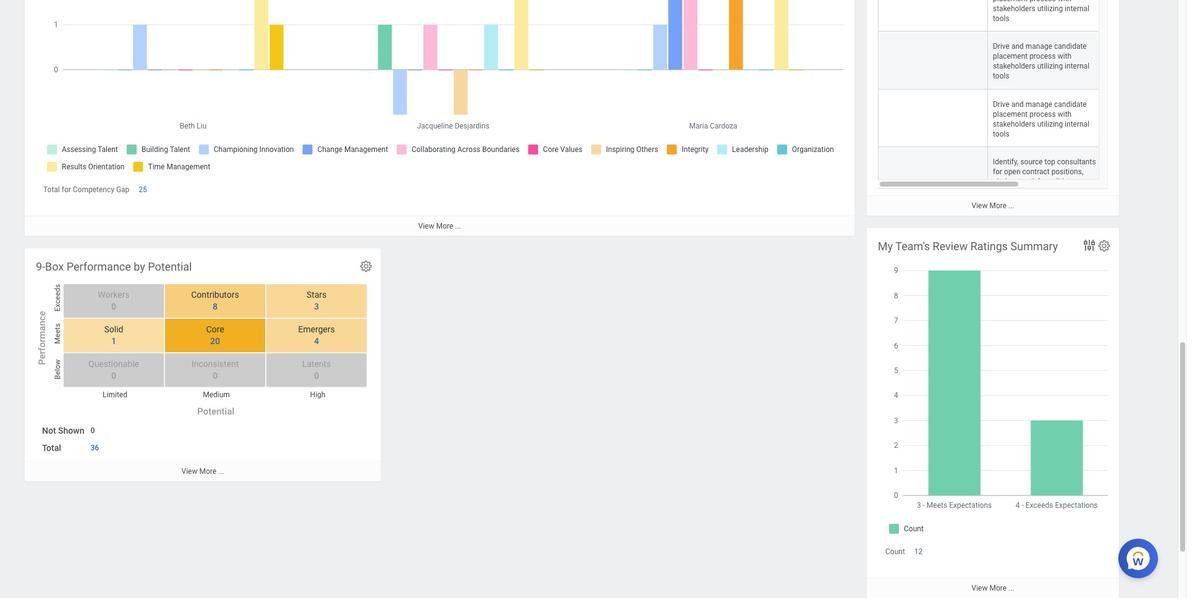 Task type: describe. For each thing, give the bounding box(es) containing it.
36 button
[[91, 443, 101, 453]]

configure my team's review ratings summary image
[[1098, 239, 1111, 253]]

rates
[[993, 197, 1010, 206]]

identify, source top consultants for open contract positions, pitch potential candidates on open jobs, negotiate hourly rates
[[993, 158, 1096, 206]]

high
[[310, 391, 326, 399]]

emergers 4
[[298, 325, 335, 346]]

0 button for latents 0
[[307, 370, 321, 382]]

2 tools from the top
[[993, 130, 1010, 138]]

below
[[53, 360, 62, 380]]

view more ... inside "my team's goal review ratings" element
[[972, 202, 1015, 210]]

latents 0
[[302, 359, 331, 381]]

0 vertical spatial open
[[1004, 168, 1021, 176]]

contributors 8
[[191, 290, 239, 312]]

more inside competency gap analysis element
[[436, 222, 453, 231]]

1 drive from the top
[[993, 42, 1010, 51]]

exceeds
[[53, 284, 62, 312]]

for inside competency gap analysis element
[[62, 185, 71, 194]]

stars
[[307, 290, 327, 300]]

0 button for questionable 0
[[104, 370, 118, 382]]

hourly
[[1062, 187, 1082, 196]]

2 and from the top
[[1012, 100, 1024, 109]]

pitch
[[993, 178, 1010, 186]]

shown
[[58, 426, 84, 436]]

2 internal from the top
[[1065, 120, 1090, 128]]

potential
[[1012, 178, 1040, 186]]

1 and from the top
[[1012, 42, 1024, 51]]

top
[[1045, 158, 1056, 166]]

negotiate
[[1029, 187, 1060, 196]]

my team's goal review ratings element
[[867, 0, 1188, 216]]

1 placement from the top
[[993, 52, 1028, 61]]

drive and manage candidate placement process with stakeholders utilizing internal tools for 2nd the "drive and manage candidate placement process with stakeholders utilizing internal tools" element
[[993, 42, 1090, 81]]

1 drive and manage candidate placement process with stakeholders utilizing internal tools element from the top
[[993, 0, 1090, 23]]

jobs,
[[1012, 187, 1027, 196]]

gap
[[116, 185, 129, 194]]

stakeholders for third the "drive and manage candidate placement process with stakeholders utilizing internal tools" element from the top of the "my team's goal review ratings" element
[[993, 120, 1036, 128]]

1 horizontal spatial potential
[[197, 406, 234, 417]]

process for third the "drive and manage candidate placement process with stakeholders utilizing internal tools" element from the top of the "my team's goal review ratings" element
[[1030, 110, 1056, 119]]

candidates
[[1042, 178, 1079, 186]]

positions,
[[1052, 168, 1084, 176]]

utilizing for third the "drive and manage candidate placement process with stakeholders utilizing internal tools" element from the top of the "my team's goal review ratings" element
[[1038, 120, 1063, 128]]

3 button
[[307, 301, 321, 313]]

competency gap analysis element
[[25, 0, 855, 236]]

20 button
[[203, 336, 222, 347]]

0 button for workers 0
[[104, 301, 118, 313]]

my
[[878, 240, 893, 253]]

view more ... inside competency gap analysis element
[[418, 222, 461, 231]]

inconsistent
[[192, 359, 239, 369]]

9-box performance by potential
[[36, 260, 192, 273]]

more inside my team's review ratings summary element
[[990, 584, 1007, 593]]

process for 2nd the "drive and manage candidate placement process with stakeholders utilizing internal tools" element
[[1030, 52, 1056, 61]]

9-box performance by potential element
[[25, 248, 381, 482]]

core 20
[[206, 325, 224, 346]]

8
[[213, 302, 218, 312]]

2 placement from the top
[[993, 110, 1028, 119]]

latents
[[302, 359, 331, 369]]

stakeholders for 2nd the "drive and manage candidate placement process with stakeholders utilizing internal tools" element
[[993, 62, 1036, 71]]

0 vertical spatial performance
[[67, 260, 131, 273]]

stars 3
[[307, 290, 327, 312]]

questionable
[[88, 359, 139, 369]]

workers 0
[[98, 290, 130, 312]]

contract
[[1023, 168, 1050, 176]]

total for total for competency gap
[[43, 185, 60, 194]]

36
[[91, 444, 99, 452]]

... inside "my team's goal review ratings" element
[[1009, 202, 1015, 210]]

0 inside not shown 0
[[91, 427, 95, 435]]

configure 9-box performance by potential image
[[359, 260, 373, 273]]

1 cell from the top
[[878, 0, 988, 32]]

contributors
[[191, 290, 239, 300]]

view inside competency gap analysis element
[[418, 222, 434, 231]]

... inside my team's review ratings summary element
[[1009, 584, 1015, 593]]

core
[[206, 325, 224, 335]]

9-
[[36, 260, 45, 273]]

cell for 1st drive and manage candidate placement process with stakeholders utilizing internal tools row from the top of the "my team's goal review ratings" element
[[878, 32, 988, 89]]

0 for questionable 0
[[111, 371, 116, 381]]

total for competency gap
[[43, 185, 129, 194]]

cell for 2nd drive and manage candidate placement process with stakeholders utilizing internal tools row from the top of the "my team's goal review ratings" element
[[878, 89, 988, 147]]

by
[[134, 260, 145, 273]]

cell for identify, source top consultants for open contract positions, pitch potential candidates on open jobs, negotiate hourly rates row
[[878, 147, 988, 215]]



Task type: vqa. For each thing, say whether or not it's contained in the screenshot.
Previous Page icon
no



Task type: locate. For each thing, give the bounding box(es) containing it.
4
[[314, 336, 319, 346]]

source
[[1021, 158, 1043, 166]]

0 for workers 0
[[111, 302, 116, 312]]

solid
[[104, 325, 123, 335]]

configure and view chart data image
[[1082, 238, 1097, 253]]

view more ...
[[972, 202, 1015, 210], [418, 222, 461, 231], [182, 467, 224, 476], [972, 584, 1015, 593]]

0 vertical spatial total
[[43, 185, 60, 194]]

1 process from the top
[[1030, 52, 1056, 61]]

0 vertical spatial tools
[[993, 72, 1010, 81]]

open
[[1004, 168, 1021, 176], [993, 187, 1010, 196]]

0 vertical spatial placement
[[993, 52, 1028, 61]]

view more ... inside my team's review ratings summary element
[[972, 584, 1015, 593]]

2 vertical spatial drive and manage candidate placement process with stakeholders utilizing internal tools element
[[993, 97, 1090, 138]]

total inside competency gap analysis element
[[43, 185, 60, 194]]

view more ... link
[[867, 195, 1120, 216], [25, 216, 855, 236], [25, 461, 381, 482], [867, 578, 1120, 599]]

0 vertical spatial candidate
[[1055, 42, 1087, 51]]

1 tools from the top
[[993, 72, 1010, 81]]

4 button
[[307, 336, 321, 347]]

0 button
[[104, 301, 118, 313], [104, 370, 118, 382], [205, 370, 220, 382], [307, 370, 321, 382], [91, 426, 97, 436]]

total down not
[[42, 443, 61, 453]]

1 internal from the top
[[1065, 62, 1090, 71]]

stakeholders
[[993, 62, 1036, 71], [993, 120, 1036, 128]]

solid 1
[[104, 325, 123, 346]]

4 cell from the top
[[878, 147, 988, 215]]

summary
[[1011, 240, 1058, 253]]

1 vertical spatial tools
[[993, 130, 1010, 138]]

count
[[886, 548, 905, 557]]

manage for 2nd the "drive and manage candidate placement process with stakeholders utilizing internal tools" element
[[1026, 42, 1053, 51]]

0 horizontal spatial performance
[[36, 311, 48, 365]]

1 vertical spatial manage
[[1026, 100, 1053, 109]]

potential right by
[[148, 260, 192, 273]]

tools
[[993, 72, 1010, 81], [993, 130, 1010, 138]]

0 down workers
[[111, 302, 116, 312]]

1 vertical spatial potential
[[197, 406, 234, 417]]

cell
[[878, 0, 988, 32], [878, 32, 988, 89], [878, 89, 988, 147], [878, 147, 988, 215]]

performance left meets
[[36, 311, 48, 365]]

drive and manage candidate placement process with stakeholders utilizing internal tools for third the "drive and manage candidate placement process with stakeholders utilizing internal tools" element from the top of the "my team's goal review ratings" element
[[993, 100, 1090, 138]]

1 vertical spatial performance
[[36, 311, 48, 365]]

0 button for not shown 0
[[91, 426, 97, 436]]

0 vertical spatial potential
[[148, 260, 192, 273]]

emergers
[[298, 325, 335, 335]]

2 drive and manage candidate placement process with stakeholders utilizing internal tools element from the top
[[993, 40, 1090, 81]]

25
[[139, 185, 147, 194]]

0 inside questionable 0
[[111, 371, 116, 381]]

0 vertical spatial drive and manage candidate placement process with stakeholders utilizing internal tools element
[[993, 0, 1090, 23]]

2 stakeholders from the top
[[993, 120, 1036, 128]]

more inside the 9-box performance by potential element
[[199, 467, 217, 476]]

view
[[972, 202, 988, 210], [418, 222, 434, 231], [182, 467, 198, 476], [972, 584, 988, 593]]

not shown 0
[[42, 426, 95, 436]]

1 candidate from the top
[[1055, 42, 1087, 51]]

medium
[[203, 391, 230, 399]]

0 inside latents 0
[[314, 371, 319, 381]]

my team's review ratings summary
[[878, 240, 1058, 253]]

placement
[[993, 52, 1028, 61], [993, 110, 1028, 119]]

my team's review ratings summary element
[[867, 228, 1120, 599]]

consultants
[[1058, 158, 1096, 166]]

0 vertical spatial stakeholders
[[993, 62, 1036, 71]]

identify, source top consultants for open contract positions, pitch potential candidates on open jobs, negotiate hourly rates element
[[993, 155, 1096, 206]]

for up pitch
[[993, 168, 1003, 176]]

row
[[878, 0, 1188, 32]]

view more ... link inside "my team's goal review ratings" element
[[867, 195, 1120, 216]]

ratings
[[971, 240, 1008, 253]]

0 vertical spatial drive and manage candidate placement process with stakeholders utilizing internal tools
[[993, 42, 1090, 81]]

0
[[111, 302, 116, 312], [111, 371, 116, 381], [213, 371, 218, 381], [314, 371, 319, 381], [91, 427, 95, 435]]

1 vertical spatial internal
[[1065, 120, 1090, 128]]

candidate
[[1055, 42, 1087, 51], [1055, 100, 1087, 109]]

total for total
[[42, 443, 61, 453]]

0 up "36"
[[91, 427, 95, 435]]

1 stakeholders from the top
[[993, 62, 1036, 71]]

view more ... inside the 9-box performance by potential element
[[182, 467, 224, 476]]

12 button
[[915, 547, 925, 557]]

0 vertical spatial with
[[1058, 52, 1072, 61]]

workers
[[98, 290, 130, 300]]

1 horizontal spatial performance
[[67, 260, 131, 273]]

drive and manage candidate placement process with stakeholders utilizing internal tools element
[[993, 0, 1090, 23], [993, 40, 1090, 81], [993, 97, 1090, 138]]

25 button
[[139, 185, 149, 195]]

drive and manage candidate placement process with stakeholders utilizing internal tools
[[993, 42, 1090, 81], [993, 100, 1090, 138]]

12
[[915, 548, 923, 557]]

...
[[1009, 202, 1015, 210], [455, 222, 461, 231], [218, 467, 224, 476], [1009, 584, 1015, 593]]

open down identify,
[[1004, 168, 1021, 176]]

team's
[[896, 240, 930, 253]]

total
[[43, 185, 60, 194], [42, 443, 61, 453]]

1 vertical spatial drive and manage candidate placement process with stakeholders utilizing internal tools
[[993, 100, 1090, 138]]

2 drive and manage candidate placement process with stakeholders utilizing internal tools row from the top
[[878, 89, 1188, 147]]

1 with from the top
[[1058, 52, 1072, 61]]

drive
[[993, 42, 1010, 51], [993, 100, 1010, 109]]

0 inside workers 0
[[111, 302, 116, 312]]

1 manage from the top
[[1026, 42, 1053, 51]]

0 horizontal spatial for
[[62, 185, 71, 194]]

2 utilizing from the top
[[1038, 120, 1063, 128]]

3
[[314, 302, 319, 312]]

0 button down latents
[[307, 370, 321, 382]]

1 vertical spatial open
[[993, 187, 1010, 196]]

0 vertical spatial for
[[993, 168, 1003, 176]]

not
[[42, 426, 56, 436]]

2 manage from the top
[[1026, 100, 1053, 109]]

2 with from the top
[[1058, 110, 1072, 119]]

and
[[1012, 42, 1024, 51], [1012, 100, 1024, 109]]

0 button down inconsistent
[[205, 370, 220, 382]]

0 for latents 0
[[314, 371, 319, 381]]

total inside the 9-box performance by potential element
[[42, 443, 61, 453]]

1
[[111, 336, 116, 346]]

1 vertical spatial for
[[62, 185, 71, 194]]

for inside identify, source top consultants for open contract positions, pitch potential candidates on open jobs, negotiate hourly rates
[[993, 168, 1003, 176]]

identify,
[[993, 158, 1019, 166]]

2 cell from the top
[[878, 32, 988, 89]]

0 down questionable
[[111, 371, 116, 381]]

0 button down questionable
[[104, 370, 118, 382]]

0 for inconsistent 0
[[213, 371, 218, 381]]

more
[[990, 202, 1007, 210], [436, 222, 453, 231], [199, 467, 217, 476], [990, 584, 1007, 593]]

1 drive and manage candidate placement process with stakeholders utilizing internal tools row from the top
[[878, 32, 1188, 89]]

0 horizontal spatial potential
[[148, 260, 192, 273]]

1 vertical spatial utilizing
[[1038, 120, 1063, 128]]

0 down inconsistent
[[213, 371, 218, 381]]

1 horizontal spatial for
[[993, 168, 1003, 176]]

0 vertical spatial and
[[1012, 42, 1024, 51]]

for left competency
[[62, 185, 71, 194]]

1 vertical spatial with
[[1058, 110, 1072, 119]]

0 vertical spatial internal
[[1065, 62, 1090, 71]]

2 drive from the top
[[993, 100, 1010, 109]]

1 vertical spatial total
[[42, 443, 61, 453]]

potential
[[148, 260, 192, 273], [197, 406, 234, 417]]

1 vertical spatial drive and manage candidate placement process with stakeholders utilizing internal tools element
[[993, 40, 1090, 81]]

2 drive and manage candidate placement process with stakeholders utilizing internal tools from the top
[[993, 100, 1090, 138]]

1 vertical spatial and
[[1012, 100, 1024, 109]]

0 inside inconsistent 0
[[213, 371, 218, 381]]

1 vertical spatial candidate
[[1055, 100, 1087, 109]]

more inside "my team's goal review ratings" element
[[990, 202, 1007, 210]]

0 button down workers
[[104, 301, 118, 313]]

... inside competency gap analysis element
[[455, 222, 461, 231]]

1 vertical spatial stakeholders
[[993, 120, 1036, 128]]

0 vertical spatial manage
[[1026, 42, 1053, 51]]

box
[[45, 260, 64, 273]]

for
[[993, 168, 1003, 176], [62, 185, 71, 194]]

competency
[[73, 185, 114, 194]]

3 drive and manage candidate placement process with stakeholders utilizing internal tools element from the top
[[993, 97, 1090, 138]]

review
[[933, 240, 968, 253]]

0 button up "36"
[[91, 426, 97, 436]]

meets
[[53, 324, 62, 344]]

1 button
[[104, 336, 118, 347]]

utilizing
[[1038, 62, 1063, 71], [1038, 120, 1063, 128]]

on
[[1081, 178, 1089, 186]]

8 button
[[205, 301, 220, 313]]

20
[[210, 336, 220, 346]]

1 utilizing from the top
[[1038, 62, 1063, 71]]

2 candidate from the top
[[1055, 100, 1087, 109]]

utilizing for 2nd the "drive and manage candidate placement process with stakeholders utilizing internal tools" element
[[1038, 62, 1063, 71]]

open down pitch
[[993, 187, 1010, 196]]

1 vertical spatial drive
[[993, 100, 1010, 109]]

process
[[1030, 52, 1056, 61], [1030, 110, 1056, 119]]

identify, source top consultants for open contract positions, pitch potential candidates on open jobs, negotiate hourly rates row
[[878, 147, 1188, 215]]

questionable 0
[[88, 359, 139, 381]]

with
[[1058, 52, 1072, 61], [1058, 110, 1072, 119]]

limited
[[103, 391, 127, 399]]

1 vertical spatial process
[[1030, 110, 1056, 119]]

0 button for inconsistent 0
[[205, 370, 220, 382]]

inconsistent 0
[[192, 359, 239, 381]]

2 process from the top
[[1030, 110, 1056, 119]]

1 drive and manage candidate placement process with stakeholders utilizing internal tools from the top
[[993, 42, 1090, 81]]

internal
[[1065, 62, 1090, 71], [1065, 120, 1090, 128]]

0 vertical spatial process
[[1030, 52, 1056, 61]]

potential down medium
[[197, 406, 234, 417]]

performance
[[67, 260, 131, 273], [36, 311, 48, 365]]

1 vertical spatial placement
[[993, 110, 1028, 119]]

manage for third the "drive and manage candidate placement process with stakeholders utilizing internal tools" element from the top of the "my team's goal review ratings" element
[[1026, 100, 1053, 109]]

0 down latents
[[314, 371, 319, 381]]

0 vertical spatial utilizing
[[1038, 62, 1063, 71]]

3 cell from the top
[[878, 89, 988, 147]]

performance up workers
[[67, 260, 131, 273]]

view inside the 9-box performance by potential element
[[182, 467, 198, 476]]

total left competency
[[43, 185, 60, 194]]

manage
[[1026, 42, 1053, 51], [1026, 100, 1053, 109]]

drive and manage candidate placement process with stakeholders utilizing internal tools row
[[878, 32, 1188, 89], [878, 89, 1188, 147]]

... inside the 9-box performance by potential element
[[218, 467, 224, 476]]

0 vertical spatial drive
[[993, 42, 1010, 51]]



